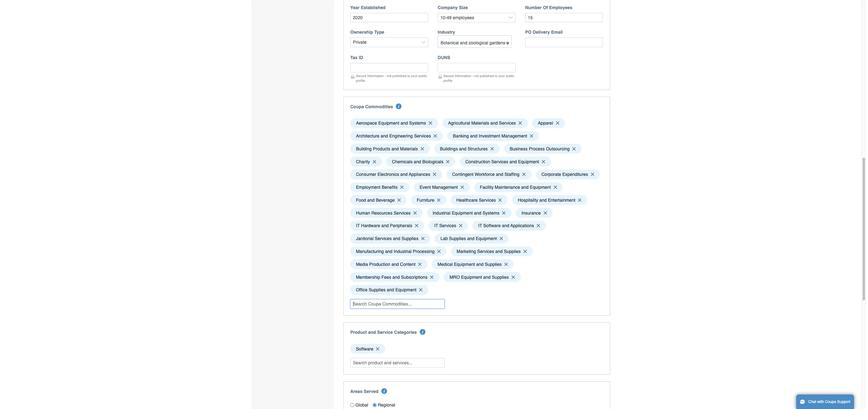 Task type: locate. For each thing, give the bounding box(es) containing it.
1 vertical spatial software
[[356, 347, 374, 352]]

banking and investment management
[[453, 134, 528, 139]]

1 horizontal spatial management
[[502, 134, 528, 139]]

supplies for medical equipment and supplies
[[485, 262, 502, 267]]

- down tax id text field
[[385, 74, 386, 78]]

secure information - not published to your public profile down tax id text field
[[356, 74, 427, 82]]

process
[[529, 146, 545, 151]]

2 to from the left
[[495, 74, 498, 78]]

2 public from the left
[[506, 74, 515, 78]]

business process outsourcing option
[[505, 144, 582, 154]]

0 vertical spatial management
[[502, 134, 528, 139]]

hospitality
[[518, 198, 539, 203]]

and down medical equipment and supplies option
[[484, 275, 491, 280]]

it down furniture option
[[435, 223, 439, 229]]

maintenance
[[495, 185, 521, 190]]

equipment down marketing
[[454, 262, 475, 267]]

additional information image for areas served
[[382, 389, 387, 394]]

products
[[373, 146, 391, 151]]

office supplies and equipment
[[356, 288, 417, 293]]

id
[[359, 55, 364, 60]]

furniture option
[[411, 195, 447, 205]]

1 horizontal spatial coupa
[[826, 400, 837, 404]]

1 horizontal spatial materials
[[472, 121, 490, 126]]

1 horizontal spatial additional information image
[[396, 104, 402, 109]]

architecture and engineering services option
[[351, 131, 443, 141]]

and up marketing
[[468, 236, 475, 241]]

published down duns text field
[[480, 74, 494, 78]]

1 horizontal spatial your
[[499, 74, 505, 78]]

and up mro equipment and supplies
[[477, 262, 484, 267]]

0 horizontal spatial software
[[356, 347, 374, 352]]

and up banking and investment management option at the right top of page
[[491, 121, 498, 126]]

established
[[361, 5, 386, 10]]

services inside "option"
[[479, 198, 496, 203]]

number
[[526, 5, 542, 10]]

1 horizontal spatial to
[[495, 74, 498, 78]]

materials up chemicals
[[400, 146, 418, 151]]

1 - from the left
[[385, 74, 386, 78]]

0 horizontal spatial information
[[368, 74, 384, 78]]

secure for tax id
[[356, 74, 367, 78]]

systems
[[410, 121, 426, 126], [483, 211, 500, 216]]

1 vertical spatial systems
[[483, 211, 500, 216]]

and left the 'applications'
[[502, 223, 510, 229]]

it services
[[435, 223, 457, 229]]

architecture
[[356, 134, 380, 139]]

selected list box
[[348, 117, 606, 297], [348, 343, 606, 356]]

0 vertical spatial industrial
[[433, 211, 451, 216]]

additional information image right served
[[382, 389, 387, 394]]

services up banking and investment management option at the right top of page
[[499, 121, 516, 126]]

selected list box for product and service categories
[[348, 343, 606, 356]]

1 to from the left
[[408, 74, 411, 78]]

product
[[351, 330, 367, 335]]

duns
[[438, 55, 451, 60]]

profile for tax id
[[356, 79, 365, 82]]

construction services and equipment
[[466, 159, 540, 164]]

systems for industrial equipment and systems
[[483, 211, 500, 216]]

coupa commodities
[[351, 104, 393, 109]]

1 horizontal spatial secure
[[444, 74, 454, 78]]

construction services and equipment option
[[460, 157, 552, 167]]

membership fees and subscriptions option
[[351, 273, 440, 282]]

and down it software and applications
[[496, 249, 503, 254]]

-
[[385, 74, 386, 78], [473, 74, 474, 78]]

hospitality and entertainment
[[518, 198, 576, 203]]

and up building products and materials
[[381, 134, 388, 139]]

equipment down medical equipment and supplies option
[[461, 275, 483, 280]]

0 horizontal spatial public
[[419, 74, 427, 78]]

1 vertical spatial additional information image
[[420, 330, 426, 335]]

0 horizontal spatial it
[[356, 223, 360, 229]]

1 secure information - not published to your public profile from the left
[[356, 74, 427, 82]]

additional information image for product and service categories
[[420, 330, 426, 335]]

1 horizontal spatial information
[[455, 74, 472, 78]]

coupa
[[351, 104, 364, 109], [826, 400, 837, 404]]

services up "contingent workforce and staffing" option
[[492, 159, 509, 164]]

industrial up the it services
[[433, 211, 451, 216]]

year
[[351, 5, 360, 10]]

0 horizontal spatial not
[[387, 74, 392, 78]]

profile
[[356, 79, 365, 82], [444, 79, 453, 82]]

and inside 'option'
[[491, 121, 498, 126]]

information down duns text field
[[455, 74, 472, 78]]

medical equipment and supplies
[[438, 262, 502, 267]]

- down duns text field
[[473, 74, 474, 78]]

and inside 'option'
[[414, 159, 422, 164]]

0 horizontal spatial your
[[411, 74, 418, 78]]

public
[[419, 74, 427, 78], [506, 74, 515, 78]]

production
[[370, 262, 391, 267]]

and right fees
[[393, 275, 400, 280]]

2 horizontal spatial additional information image
[[420, 330, 426, 335]]

0 horizontal spatial materials
[[400, 146, 418, 151]]

services inside option
[[414, 134, 431, 139]]

not down duns text field
[[475, 74, 479, 78]]

2 selected list box from the top
[[348, 343, 606, 356]]

and down membership fees and subscriptions
[[387, 288, 395, 293]]

published for tax id
[[393, 74, 407, 78]]

additional information image up aerospace equipment and systems option
[[396, 104, 402, 109]]

agricultural
[[449, 121, 471, 126]]

categories
[[394, 330, 417, 335]]

services down it hardware and peripherals
[[375, 236, 392, 241]]

1 secure from the left
[[356, 74, 367, 78]]

it
[[356, 223, 360, 229], [435, 223, 439, 229], [479, 223, 483, 229]]

your down duns text field
[[499, 74, 505, 78]]

investment
[[479, 134, 501, 139]]

tax id
[[351, 55, 364, 60]]

corporate expenditures option
[[536, 170, 601, 179]]

office supplies and equipment option
[[351, 285, 429, 295]]

media
[[356, 262, 368, 267]]

and down the banking
[[460, 146, 467, 151]]

Search Coupa Commodities... field
[[351, 299, 445, 309]]

office
[[356, 288, 368, 293]]

po
[[526, 30, 532, 35]]

0 horizontal spatial management
[[433, 185, 458, 190]]

1 horizontal spatial not
[[475, 74, 479, 78]]

charity
[[356, 159, 370, 164]]

services
[[499, 121, 516, 126], [414, 134, 431, 139], [492, 159, 509, 164], [479, 198, 496, 203], [394, 211, 411, 216], [440, 223, 457, 229], [375, 236, 392, 241], [478, 249, 495, 254]]

agricultural materials and services
[[449, 121, 516, 126]]

PO Delivery Email text field
[[526, 38, 604, 47]]

aerospace
[[356, 121, 377, 126]]

1 vertical spatial materials
[[400, 146, 418, 151]]

it up lab supplies and equipment option
[[479, 223, 483, 229]]

selected list box containing software
[[348, 343, 606, 356]]

selected list box containing aerospace equipment and systems
[[348, 117, 606, 297]]

management inside option
[[502, 134, 528, 139]]

your
[[411, 74, 418, 78], [499, 74, 505, 78]]

and
[[401, 121, 408, 126], [491, 121, 498, 126], [381, 134, 388, 139], [471, 134, 478, 139], [392, 146, 399, 151], [460, 146, 467, 151], [414, 159, 422, 164], [510, 159, 517, 164], [401, 172, 408, 177], [496, 172, 504, 177], [522, 185, 529, 190], [368, 198, 375, 203], [540, 198, 547, 203], [474, 211, 482, 216], [382, 223, 389, 229], [502, 223, 510, 229], [393, 236, 401, 241], [468, 236, 475, 241], [386, 249, 393, 254], [496, 249, 503, 254], [392, 262, 399, 267], [477, 262, 484, 267], [393, 275, 400, 280], [484, 275, 491, 280], [387, 288, 395, 293], [368, 330, 376, 335]]

supplies for marketing services and supplies
[[504, 249, 521, 254]]

coupa right with
[[826, 400, 837, 404]]

and down healthcare services "option"
[[474, 211, 482, 216]]

aerospace equipment and systems option
[[351, 118, 438, 128]]

secure
[[356, 74, 367, 78], [444, 74, 454, 78]]

management right event
[[433, 185, 458, 190]]

None radio
[[351, 403, 355, 407], [373, 403, 377, 407], [351, 403, 355, 407], [373, 403, 377, 407]]

janitorial services and supplies
[[356, 236, 419, 241]]

profile down duns
[[444, 79, 453, 82]]

1 not from the left
[[387, 74, 392, 78]]

DUNS text field
[[438, 63, 516, 73]]

1 horizontal spatial systems
[[483, 211, 500, 216]]

food and beverage option
[[351, 195, 407, 205]]

event management option
[[414, 183, 470, 192]]

materials inside 'option'
[[472, 121, 490, 126]]

event management
[[420, 185, 458, 190]]

structures
[[468, 146, 488, 151]]

systems up engineering
[[410, 121, 426, 126]]

to down tax id text field
[[408, 74, 411, 78]]

not down tax id text field
[[387, 74, 392, 78]]

0 horizontal spatial to
[[408, 74, 411, 78]]

lab supplies and equipment option
[[435, 234, 509, 244]]

public for tax id
[[419, 74, 427, 78]]

supplies for janitorial services and supplies
[[402, 236, 419, 241]]

2 information from the left
[[455, 74, 472, 78]]

and inside option
[[381, 134, 388, 139]]

selected list box for coupa commodities
[[348, 117, 606, 297]]

2 it from the left
[[435, 223, 439, 229]]

profile down id
[[356, 79, 365, 82]]

delivery
[[533, 30, 550, 35]]

1 vertical spatial management
[[433, 185, 458, 190]]

Industry text field
[[439, 38, 512, 48]]

1 horizontal spatial industrial
[[433, 211, 451, 216]]

support
[[838, 400, 851, 404]]

1 selected list box from the top
[[348, 117, 606, 297]]

it left hardware on the left bottom of page
[[356, 223, 360, 229]]

subscriptions
[[401, 275, 428, 280]]

to for duns
[[495, 74, 498, 78]]

industrial up content
[[394, 249, 412, 254]]

Tax ID text field
[[351, 63, 429, 73]]

Number Of Employees text field
[[526, 13, 604, 22]]

published down tax id text field
[[393, 74, 407, 78]]

food
[[356, 198, 366, 203]]

2 secure from the left
[[444, 74, 454, 78]]

services right engineering
[[414, 134, 431, 139]]

secure for duns
[[444, 74, 454, 78]]

areas
[[351, 389, 363, 394]]

3 it from the left
[[479, 223, 483, 229]]

beverage
[[376, 198, 395, 203]]

information down tax id text field
[[368, 74, 384, 78]]

and left staffing
[[496, 172, 504, 177]]

1 vertical spatial industrial
[[394, 249, 412, 254]]

aerospace equipment and systems
[[356, 121, 426, 126]]

management up business
[[502, 134, 528, 139]]

email
[[552, 30, 563, 35]]

regional
[[378, 403, 396, 408]]

1 published from the left
[[393, 74, 407, 78]]

services up peripherals
[[394, 211, 411, 216]]

0 vertical spatial selected list box
[[348, 117, 606, 297]]

services inside option
[[394, 211, 411, 216]]

0 horizontal spatial published
[[393, 74, 407, 78]]

1 profile from the left
[[356, 79, 365, 82]]

served
[[364, 389, 379, 394]]

and left content
[[392, 262, 399, 267]]

0 horizontal spatial profile
[[356, 79, 365, 82]]

additional information image right categories
[[420, 330, 426, 335]]

employment benefits
[[356, 185, 398, 190]]

insurance
[[522, 211, 541, 216]]

1 your from the left
[[411, 74, 418, 78]]

0 horizontal spatial secure information - not published to your public profile
[[356, 74, 427, 82]]

2 profile from the left
[[444, 79, 453, 82]]

not for duns
[[475, 74, 479, 78]]

2 published from the left
[[480, 74, 494, 78]]

software down product
[[356, 347, 374, 352]]

employment
[[356, 185, 381, 190]]

0 vertical spatial systems
[[410, 121, 426, 126]]

to down duns text field
[[495, 74, 498, 78]]

manufacturing and industrial processing
[[356, 249, 435, 254]]

information
[[368, 74, 384, 78], [455, 74, 472, 78]]

services down facility
[[479, 198, 496, 203]]

coupa inside chat with coupa support button
[[826, 400, 837, 404]]

0 vertical spatial software
[[484, 223, 501, 229]]

1 horizontal spatial published
[[480, 74, 494, 78]]

2 horizontal spatial it
[[479, 223, 483, 229]]

1 horizontal spatial public
[[506, 74, 515, 78]]

apparel option
[[533, 118, 566, 128]]

1 it from the left
[[356, 223, 360, 229]]

materials
[[472, 121, 490, 126], [400, 146, 418, 151]]

lab
[[441, 236, 448, 241]]

2 vertical spatial additional information image
[[382, 389, 387, 394]]

1 horizontal spatial it
[[435, 223, 439, 229]]

building
[[356, 146, 372, 151]]

and up appliances
[[414, 159, 422, 164]]

equipment down process
[[519, 159, 540, 164]]

0 horizontal spatial -
[[385, 74, 386, 78]]

secure information - not published to your public profile
[[356, 74, 427, 82], [444, 74, 515, 82]]

po delivery email
[[526, 30, 563, 35]]

0 vertical spatial coupa
[[351, 104, 364, 109]]

and down the architecture and engineering services option
[[392, 146, 399, 151]]

1 public from the left
[[419, 74, 427, 78]]

hospitality and entertainment option
[[513, 195, 588, 205]]

and right 'hospitality'
[[540, 198, 547, 203]]

1 vertical spatial selected list box
[[348, 343, 606, 356]]

2 not from the left
[[475, 74, 479, 78]]

and up engineering
[[401, 121, 408, 126]]

0 horizontal spatial systems
[[410, 121, 426, 126]]

management inside option
[[433, 185, 458, 190]]

software up lab supplies and equipment option
[[484, 223, 501, 229]]

agricultural materials and services option
[[443, 118, 528, 128]]

staffing
[[505, 172, 520, 177]]

industrial equipment and systems
[[433, 211, 500, 216]]

coupa up aerospace
[[351, 104, 364, 109]]

0 vertical spatial materials
[[472, 121, 490, 126]]

lab supplies and equipment
[[441, 236, 497, 241]]

building products and materials
[[356, 146, 418, 151]]

2 secure information - not published to your public profile from the left
[[444, 74, 515, 82]]

systems down healthcare services "option"
[[483, 211, 500, 216]]

secure information - not published to your public profile down duns text field
[[444, 74, 515, 82]]

year established
[[351, 5, 386, 10]]

0 horizontal spatial secure
[[356, 74, 367, 78]]

secure down id
[[356, 74, 367, 78]]

your down tax id text field
[[411, 74, 418, 78]]

1 vertical spatial coupa
[[826, 400, 837, 404]]

entertainment
[[548, 198, 576, 203]]

and up 'hospitality'
[[522, 185, 529, 190]]

information for tax id
[[368, 74, 384, 78]]

tax
[[351, 55, 358, 60]]

materials up investment on the right top of page
[[472, 121, 490, 126]]

and right 'food'
[[368, 198, 375, 203]]

1 horizontal spatial -
[[473, 74, 474, 78]]

0 horizontal spatial additional information image
[[382, 389, 387, 394]]

2 - from the left
[[473, 74, 474, 78]]

human resources services option
[[351, 208, 423, 218]]

additional information image
[[396, 104, 402, 109], [420, 330, 426, 335], [382, 389, 387, 394]]

1 horizontal spatial profile
[[444, 79, 453, 82]]

supplies
[[402, 236, 419, 241], [449, 236, 466, 241], [504, 249, 521, 254], [485, 262, 502, 267], [492, 275, 509, 280], [369, 288, 386, 293]]

business
[[510, 146, 528, 151]]

secure down duns
[[444, 74, 454, 78]]

1 horizontal spatial secure information - not published to your public profile
[[444, 74, 515, 82]]

1 information from the left
[[368, 74, 384, 78]]

2 your from the left
[[499, 74, 505, 78]]

0 horizontal spatial coupa
[[351, 104, 364, 109]]

media production and content
[[356, 262, 416, 267]]

0 vertical spatial additional information image
[[396, 104, 402, 109]]

manufacturing
[[356, 249, 384, 254]]

and down human resources services option
[[382, 223, 389, 229]]

insurance option
[[516, 208, 553, 218]]



Task type: describe. For each thing, give the bounding box(es) containing it.
equipment up architecture and engineering services
[[379, 121, 400, 126]]

it software and applications
[[479, 223, 535, 229]]

not for tax id
[[387, 74, 392, 78]]

and up manufacturing and industrial processing at the bottom of the page
[[393, 236, 401, 241]]

expenditures
[[563, 172, 589, 177]]

areas served
[[351, 389, 379, 394]]

1 horizontal spatial software
[[484, 223, 501, 229]]

systems for aerospace equipment and systems
[[410, 121, 426, 126]]

architecture and engineering services
[[356, 134, 431, 139]]

employees
[[550, 5, 573, 10]]

services up lab
[[440, 223, 457, 229]]

chat
[[809, 400, 817, 404]]

information for duns
[[455, 74, 472, 78]]

mro
[[450, 275, 460, 280]]

number of employees
[[526, 5, 573, 10]]

equipment down healthcare
[[452, 211, 473, 216]]

with
[[818, 400, 825, 404]]

- for tax id
[[385, 74, 386, 78]]

janitorial services and supplies option
[[351, 234, 431, 244]]

services up medical equipment and supplies option
[[478, 249, 495, 254]]

services inside 'option'
[[499, 121, 516, 126]]

furniture
[[417, 198, 435, 203]]

event
[[420, 185, 431, 190]]

food and beverage
[[356, 198, 395, 203]]

it software and applications option
[[473, 221, 546, 231]]

membership
[[356, 275, 381, 280]]

and down chemicals
[[401, 172, 408, 177]]

outsourcing
[[547, 146, 570, 151]]

corporate
[[542, 172, 562, 177]]

to for tax id
[[408, 74, 411, 78]]

and inside option
[[460, 146, 467, 151]]

it services option
[[429, 221, 469, 231]]

marketing services and supplies
[[457, 249, 521, 254]]

public for duns
[[506, 74, 515, 78]]

consumer electronics and appliances option
[[351, 170, 443, 179]]

human
[[356, 211, 371, 216]]

employment benefits option
[[351, 183, 410, 192]]

apparel
[[538, 121, 554, 126]]

contingent workforce and staffing
[[453, 172, 520, 177]]

and right the banking
[[471, 134, 478, 139]]

contingent
[[453, 172, 474, 177]]

it for it software and applications
[[479, 223, 483, 229]]

banking
[[453, 134, 469, 139]]

building products and materials option
[[351, 144, 430, 154]]

facility
[[480, 185, 494, 190]]

benefits
[[382, 185, 398, 190]]

media production and content option
[[351, 260, 428, 269]]

marketing
[[457, 249, 476, 254]]

your for tax id
[[411, 74, 418, 78]]

engineering
[[390, 134, 413, 139]]

software option
[[351, 344, 386, 354]]

industry
[[438, 30, 456, 35]]

consumer electronics and appliances
[[356, 172, 431, 177]]

applications
[[511, 223, 535, 229]]

size
[[459, 5, 468, 10]]

facility maintenance and equipment option
[[475, 183, 563, 192]]

ownership
[[351, 30, 373, 35]]

supplies for mro equipment and supplies
[[492, 275, 509, 280]]

equipment down 'subscriptions'
[[396, 288, 417, 293]]

published for duns
[[480, 74, 494, 78]]

equipment up hospitality and entertainment
[[530, 185, 551, 190]]

Year Established text field
[[351, 13, 429, 22]]

profile for duns
[[444, 79, 453, 82]]

industrial equipment and systems option
[[427, 208, 512, 218]]

medical
[[438, 262, 453, 267]]

it hardware and peripherals option
[[351, 221, 425, 231]]

membership fees and subscriptions
[[356, 275, 428, 280]]

secure information - not published to your public profile for duns
[[444, 74, 515, 82]]

chat with coupa support button
[[797, 395, 855, 410]]

equipment up marketing services and supplies in the right of the page
[[476, 236, 497, 241]]

and up the media production and content option
[[386, 249, 393, 254]]

and left the service
[[368, 330, 376, 335]]

chemicals and biologicals
[[392, 159, 444, 164]]

fees
[[382, 275, 392, 280]]

manufacturing and industrial processing option
[[351, 247, 447, 257]]

consumer
[[356, 172, 377, 177]]

ownership type
[[351, 30, 385, 35]]

your for duns
[[499, 74, 505, 78]]

of
[[544, 5, 548, 10]]

materials inside option
[[400, 146, 418, 151]]

buildings and structures
[[440, 146, 488, 151]]

chat with coupa support
[[809, 400, 851, 404]]

peripherals
[[390, 223, 413, 229]]

charity option
[[351, 157, 382, 167]]

type
[[375, 30, 385, 35]]

it hardware and peripherals
[[356, 223, 413, 229]]

facility maintenance and equipment
[[480, 185, 551, 190]]

company size
[[438, 5, 468, 10]]

service
[[378, 330, 393, 335]]

healthcare services option
[[451, 195, 508, 205]]

buildings and structures option
[[435, 144, 500, 154]]

contingent workforce and staffing option
[[447, 170, 532, 179]]

company
[[438, 5, 458, 10]]

healthcare services
[[457, 198, 496, 203]]

chemicals
[[392, 159, 413, 164]]

human resources services
[[356, 211, 411, 216]]

medical equipment and supplies option
[[432, 260, 514, 269]]

banking and investment management option
[[448, 131, 540, 141]]

additional information image for coupa commodities
[[396, 104, 402, 109]]

product and service categories
[[351, 330, 417, 335]]

it for it hardware and peripherals
[[356, 223, 360, 229]]

and up staffing
[[510, 159, 517, 164]]

marketing services and supplies option
[[451, 247, 533, 257]]

workforce
[[475, 172, 495, 177]]

appliances
[[409, 172, 431, 177]]

secure information - not published to your public profile for tax id
[[356, 74, 427, 82]]

0 horizontal spatial industrial
[[394, 249, 412, 254]]

- for duns
[[473, 74, 474, 78]]

chemicals and biologicals option
[[387, 157, 456, 167]]

buildings
[[440, 146, 458, 151]]

mro equipment and supplies
[[450, 275, 509, 280]]

Search product and services... field
[[351, 358, 445, 368]]

it for it services
[[435, 223, 439, 229]]

janitorial
[[356, 236, 374, 241]]

business process outsourcing
[[510, 146, 570, 151]]

mro equipment and supplies option
[[444, 273, 521, 282]]

processing
[[413, 249, 435, 254]]

electronics
[[378, 172, 399, 177]]



Task type: vqa. For each thing, say whether or not it's contained in the screenshot.
first the not from right
yes



